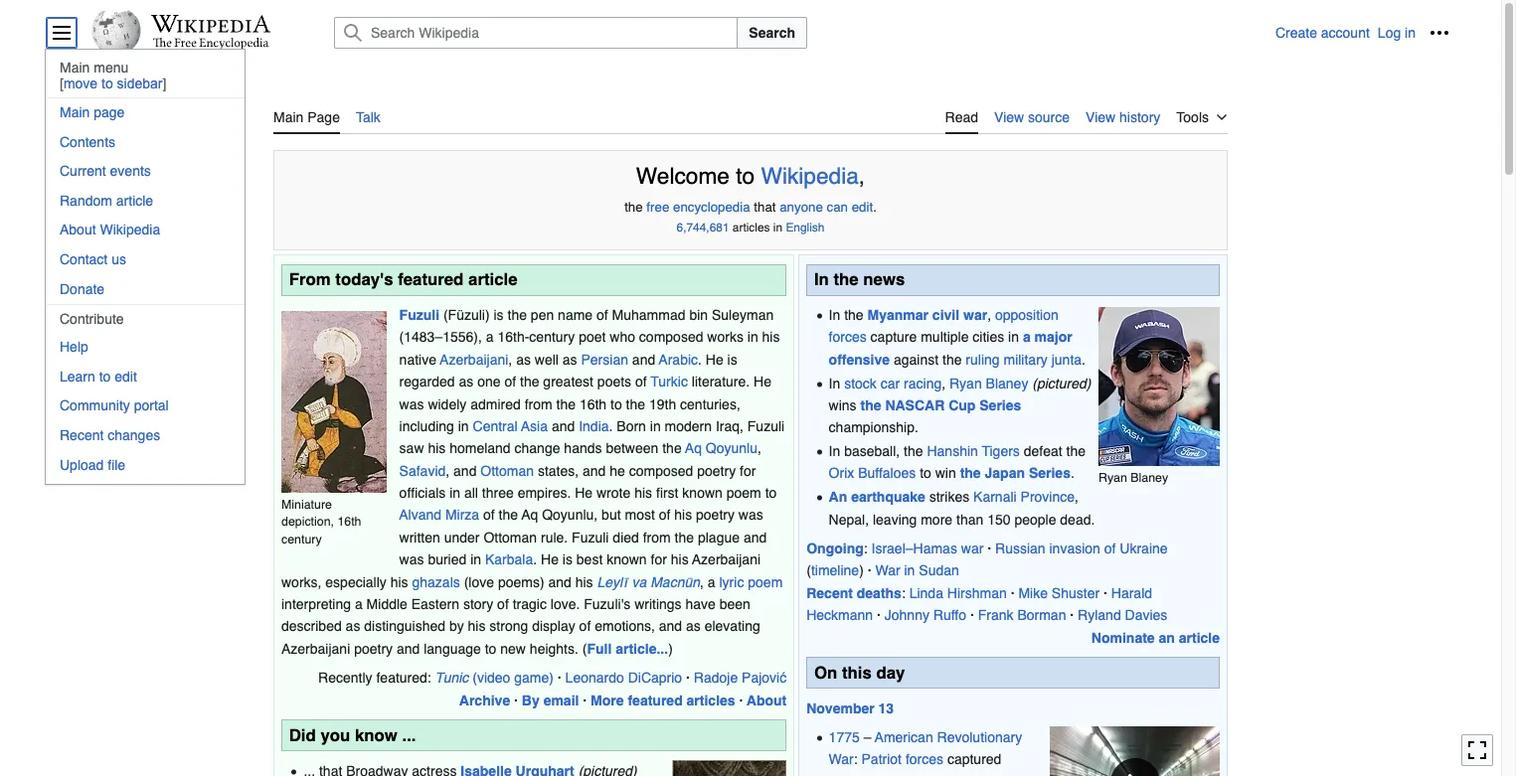 Task type: vqa. For each thing, say whether or not it's contained in the screenshot.
topmost FEATURED
yes



Task type: describe. For each thing, give the bounding box(es) containing it.
leonardo dicaprio
[[566, 671, 682, 687]]

poetry inside of the aq qoyunlu, but most of his poetry was written under ottoman rule. fuzuli died from the plague and was buried in
[[696, 508, 735, 524]]

community portal
[[60, 398, 169, 414]]

. born in modern iraq, fuzuli saw his homeland change hands between the
[[399, 419, 785, 457]]

of down love.
[[579, 619, 591, 635]]

and right asia
[[552, 419, 575, 435]]

tigers
[[982, 444, 1020, 460]]

( inside ghazals (love poems) and his leylī va macnūn , a lyric poem interpreting a middle eastern story of tragic love. fuzuli's writings have been described as distinguished by his strong display of emotions, and as elevating azerbaijani poetry and language to new heights. (
[[583, 641, 587, 657]]

welcome to wikipedia ,
[[636, 164, 865, 189]]

the down three
[[499, 508, 518, 524]]

16th inside miniature depiction, 16th century
[[338, 515, 362, 530]]

. inside the free encyclopedia that anyone can edit . 6,744,681 articles in english
[[873, 200, 877, 215]]

qoyunlu
[[706, 441, 758, 457]]

0 horizontal spatial series
[[980, 398, 1022, 414]]

page
[[308, 109, 340, 125]]

pajović
[[742, 671, 787, 687]]

and down who on the top left of the page
[[632, 352, 656, 368]]

a major offensive
[[829, 330, 1073, 368]]

persian
[[581, 352, 629, 368]]

as down have
[[686, 619, 701, 635]]

modern
[[665, 419, 712, 435]]

car
[[881, 376, 900, 391]]

championship.
[[829, 420, 919, 436]]

main for main page
[[60, 104, 90, 120]]

0 horizontal spatial :
[[854, 752, 858, 768]]

, inside , nepal, leaving more than 150 people dead.
[[1075, 490, 1079, 506]]

recent for recent changes
[[60, 428, 104, 444]]

create account link
[[1276, 25, 1370, 41]]

of inside 'russian invasion of ukraine timeline'
[[1105, 541, 1116, 557]]

love.
[[551, 597, 580, 613]]

mike shuster link
[[1019, 586, 1100, 602]]

the down hanshin tigers link
[[960, 466, 981, 482]]

poetry inside states, and he composed poetry for officials in all three empires. he wrote his first known poem to alvand mirza
[[697, 463, 736, 479]]

talk link
[[356, 98, 381, 132]]

contact
[[60, 252, 108, 268]]

interpreting
[[281, 597, 351, 613]]

opposition
[[996, 307, 1059, 323]]

he inside states, and he composed poetry for officials in all three empires. he wrote his first known poem to alvand mirza
[[575, 485, 593, 501]]

johnny ruffo link
[[885, 608, 967, 624]]

display
[[532, 619, 576, 635]]

. inside in stock car racing , ryan blaney (pictured) wins the nascar cup series championship. in baseball, the hanshin tigers defeat the orix buffaloes to win the japan series .
[[1071, 466, 1075, 482]]

states, and he composed poetry for officials in all three empires. he wrote his first known poem to alvand mirza
[[399, 463, 777, 524]]

the left plague
[[675, 530, 694, 546]]

as left well
[[516, 352, 531, 368]]

radoje pajović link
[[694, 671, 787, 687]]

recent deaths :
[[807, 586, 910, 602]]

in for in the news
[[815, 270, 829, 290]]

the free encyclopedia that anyone can edit . 6,744,681 articles in english
[[625, 200, 877, 234]]

radoje pajović
[[694, 671, 787, 687]]

homeland
[[450, 441, 511, 457]]

1 vertical spatial war
[[962, 541, 984, 557]]

move
[[64, 76, 98, 92]]

articles inside the free encyclopedia that anyone can edit . 6,744,681 articles in english
[[733, 221, 770, 234]]

officials
[[399, 485, 446, 501]]

harald heckmann
[[807, 586, 1153, 624]]

6,744,681 link
[[677, 221, 730, 234]]

people
[[1015, 512, 1057, 528]]

of right one
[[505, 374, 516, 390]]

learn to edit
[[60, 369, 137, 385]]

a major offensive link
[[829, 330, 1073, 368]]

poetry inside ghazals (love poems) and his leylī va macnūn , a lyric poem interpreting a middle eastern story of tragic love. fuzuli's writings have been described as distinguished by his strong display of emotions, and as elevating azerbaijani poetry and language to new heights. (
[[354, 641, 393, 657]]

hands
[[564, 441, 602, 457]]

in for in stock car racing , ryan blaney (pictured) wins the nascar cup series championship. in baseball, the hanshin tigers defeat the orix buffaloes to win the japan series .
[[829, 376, 841, 391]]

frank borman
[[978, 608, 1067, 624]]

more
[[921, 512, 953, 528]]

main content containing welcome to
[[266, 90, 1236, 777]]

century inside ) is the pen name of muhammad bin suleyman (1483–1556), a 16th-century poet who composed works in his native
[[529, 330, 575, 345]]

from inside literature. he was widely admired from the 16th to the 19th centuries, including in
[[525, 396, 553, 412]]

centuries,
[[680, 396, 741, 412]]

of right poets on the left of the page
[[636, 374, 647, 390]]

been
[[720, 597, 751, 613]]

as up the greatest at the left of the page
[[563, 352, 578, 368]]

middle
[[367, 597, 408, 613]]

1 vertical spatial edit
[[115, 369, 137, 385]]

composed inside ) is the pen name of muhammad bin suleyman (1483–1556), a 16th-century poet who composed works in his native
[[639, 330, 704, 345]]

archive link
[[459, 693, 510, 709]]

article inside random article link
[[116, 193, 153, 209]]

random
[[60, 193, 112, 209]]

log in and more options image
[[1430, 23, 1450, 43]]

his down best
[[576, 575, 593, 590]]

in up orix
[[829, 444, 841, 460]]

in inside literature. he was widely admired from the 16th to the 19th centuries, including in
[[458, 419, 469, 435]]

(pictured)
[[1033, 376, 1092, 391]]

1 vertical spatial was
[[739, 508, 764, 524]]

described
[[281, 619, 342, 635]]

wikipedia image
[[151, 15, 271, 33]]

in inside the free encyclopedia that anyone can edit . 6,744,681 articles in english
[[774, 221, 783, 234]]

his up "middle"
[[391, 575, 408, 590]]

free
[[647, 200, 670, 215]]

works
[[708, 330, 744, 345]]

myanmar civil war link
[[868, 307, 988, 323]]

win
[[936, 466, 957, 482]]

he
[[610, 463, 626, 479]]

civil
[[933, 307, 960, 323]]

isabelle urquhart, c. 1892 image
[[673, 760, 787, 777]]

a down the especially
[[355, 597, 363, 613]]

and inside of the aq qoyunlu, but most of his poetry was written under ottoman rule. fuzuli died from the plague and was buried in
[[744, 530, 767, 546]]

on
[[815, 663, 838, 683]]

13
[[879, 701, 894, 717]]

news
[[864, 270, 905, 290]]

recent deaths link
[[807, 586, 902, 602]]

his right "by" at the left bottom of page
[[468, 619, 486, 635]]

about for about link
[[747, 693, 787, 709]]

: patriot forces
[[854, 752, 944, 768]]

file
[[108, 457, 125, 473]]

the up championship.
[[861, 398, 882, 414]]

his inside states, and he composed poetry for officials in all three empires. he wrote his first known poem to alvand mirza
[[635, 485, 653, 501]]

and down 'writings'
[[659, 619, 682, 635]]

in inside personal tools "navigation"
[[1406, 25, 1416, 41]]

buried
[[428, 552, 467, 568]]

aq qoyunlu link
[[686, 441, 758, 457]]

1775 link
[[829, 730, 860, 746]]

most
[[625, 508, 655, 524]]

portal
[[134, 398, 169, 414]]

is inside ) is the pen name of muhammad bin suleyman (1483–1556), a 16th-century poet who composed works in his native
[[494, 307, 504, 323]]

mirza
[[446, 508, 480, 524]]

about link
[[747, 693, 787, 709]]

0 vertical spatial :
[[864, 541, 868, 557]]

) is the pen name of muhammad bin suleyman (1483–1556), a 16th-century poet who composed works in his native
[[399, 307, 780, 368]]

fuzuli ( füzuli
[[399, 307, 485, 323]]

harald heckmann link
[[807, 586, 1153, 624]]

known inside the . he is best known for his azerbaijani works, especially his
[[607, 552, 647, 568]]

well
[[535, 352, 559, 368]]

) inside ) is the pen name of muhammad bin suleyman (1483–1556), a 16th-century poet who composed works in his native
[[485, 307, 490, 323]]

captured
[[948, 752, 1002, 768]]

ryan blaney in may 2023 image
[[1099, 307, 1220, 466]]

orix
[[829, 466, 855, 482]]

an earthquake strikes karnali province
[[829, 490, 1075, 506]]

to up that
[[736, 164, 755, 189]]

ottoman link
[[481, 463, 534, 479]]

literature. he was widely admired from the 16th to the 19th centuries, including in
[[399, 374, 772, 435]]

the inside the free encyclopedia that anyone can edit . 6,744,681 articles in english
[[625, 200, 643, 215]]

the down in the news on the right of page
[[845, 307, 864, 323]]

learn to edit link
[[46, 363, 245, 391]]

1 vertical spatial forces
[[906, 752, 944, 768]]

in inside states, and he composed poetry for officials in all three empires. he wrote his first known poem to alvand mirza
[[450, 485, 461, 501]]

the down capture multiple cities in
[[943, 352, 962, 368]]

menu image
[[52, 23, 72, 43]]

as right described
[[346, 619, 360, 635]]

timeline
[[812, 563, 859, 579]]

alvand mirza link
[[399, 508, 480, 524]]

the up 'buffaloes'
[[904, 444, 924, 460]]

fuzuli inside of the aq qoyunlu, but most of his poetry was written under ottoman rule. fuzuli died from the plague and was buried in
[[572, 530, 609, 546]]

ghazals link
[[412, 575, 460, 590]]

Search search field
[[310, 17, 1276, 49]]

in inside . born in modern iraq, fuzuli saw his homeland change hands between the
[[650, 419, 661, 435]]

poem inside ghazals (love poems) and his leylī va macnūn , a lyric poem interpreting a middle eastern story of tragic love. fuzuli's writings have been described as distinguished by his strong display of emotions, and as elevating azerbaijani poetry and language to new heights. (
[[748, 575, 783, 590]]

1 horizontal spatial featured
[[628, 693, 683, 709]]

leylī
[[597, 575, 628, 590]]

16th inside literature. he was widely admired from the 16th to the 19th centuries, including in
[[580, 396, 607, 412]]

upload
[[60, 457, 104, 473]]

in down israel–hamas
[[905, 563, 915, 579]]

menu
[[94, 60, 129, 76]]

fuzuli's
[[584, 597, 631, 613]]

a left lyric
[[708, 575, 716, 590]]

of down first
[[659, 508, 671, 524]]

forces inside opposition forces
[[829, 330, 867, 345]]

poem inside states, and he composed poetry for officials in all three empires. he wrote his first known poem to alvand mirza
[[727, 485, 762, 501]]

the inside . born in modern iraq, fuzuli saw his homeland change hands between the
[[663, 441, 682, 457]]

ryan inside in stock car racing , ryan blaney (pictured) wins the nascar cup series championship. in baseball, the hanshin tigers defeat the orix buffaloes to win the japan series .
[[950, 376, 982, 391]]

ryland
[[1078, 608, 1122, 624]]

karnali
[[974, 490, 1017, 506]]

1 horizontal spatial article
[[469, 270, 518, 290]]

radoje
[[694, 671, 738, 687]]

aq inside of the aq qoyunlu, but most of his poetry was written under ottoman rule. fuzuli died from the plague and was buried in
[[522, 508, 538, 524]]

source
[[1029, 109, 1070, 125]]

aq inside aq qoyunlu , safavid , and ottoman
[[686, 441, 702, 457]]

the inside . he is regarded as one of the greatest poets of
[[520, 374, 540, 390]]

0 vertical spatial (
[[444, 307, 448, 323]]

in inside of the aq qoyunlu, but most of his poetry was written under ottoman rule. fuzuli died from the plague and was buried in
[[471, 552, 482, 568]]

. inside . he is regarded as one of the greatest poets of
[[698, 352, 702, 368]]

2 horizontal spatial :
[[902, 586, 906, 602]]

story
[[463, 597, 494, 613]]

1 vertical spatial articles
[[687, 693, 736, 709]]

war in sudan link
[[876, 563, 960, 579]]

1 vertical spatial wikipedia
[[100, 222, 160, 238]]

. inside . born in modern iraq, fuzuli saw his homeland change hands between the
[[609, 419, 613, 435]]

1 horizontal spatial series
[[1029, 466, 1071, 482]]



Task type: locate. For each thing, give the bounding box(es) containing it.
main inside main content
[[274, 109, 304, 125]]

1 horizontal spatial is
[[563, 552, 573, 568]]

1 vertical spatial article
[[469, 270, 518, 290]]

fullscreen image
[[1468, 741, 1488, 761]]

articles down radoje at the bottom left
[[687, 693, 736, 709]]

offensive
[[829, 352, 890, 368]]

forces
[[829, 330, 867, 345], [906, 752, 944, 768]]

0 horizontal spatial ryan
[[950, 376, 982, 391]]

0 vertical spatial wikipedia
[[761, 164, 859, 189]]

1 horizontal spatial )
[[669, 641, 673, 657]]

1 vertical spatial composed
[[629, 463, 694, 479]]

0 horizontal spatial fuzuli
[[399, 307, 440, 323]]

the up born
[[626, 396, 646, 412]]

2 horizontal spatial fuzuli
[[748, 419, 785, 435]]

the right defeat
[[1067, 444, 1086, 460]]

1 vertical spatial (
[[583, 641, 587, 657]]

ryan blaney link
[[950, 376, 1029, 391]]

he inside the . he is best known for his azerbaijani works, especially his
[[541, 552, 559, 568]]

edit inside the free encyclopedia that anyone can edit . 6,744,681 articles in english
[[852, 200, 873, 215]]

to inside states, and he composed poetry for officials in all three empires. he wrote his first known poem to alvand mirza
[[766, 485, 777, 501]]

0 vertical spatial edit
[[852, 200, 873, 215]]

2 vertical spatial fuzuli
[[572, 530, 609, 546]]

stock
[[845, 376, 877, 391]]

featured down dicaprio
[[628, 693, 683, 709]]

1 vertical spatial recent
[[807, 586, 853, 602]]

0 vertical spatial war
[[964, 307, 988, 323]]

his up macnūn
[[671, 552, 689, 568]]

page
[[94, 104, 125, 120]]

1 vertical spatial from
[[643, 530, 671, 546]]

fuzuli inside . born in modern iraq, fuzuli saw his homeland change hands between the
[[748, 419, 785, 435]]

1 vertical spatial )
[[669, 641, 673, 657]]

0 vertical spatial war
[[876, 563, 901, 579]]

poetry down aq qoyunlu link
[[697, 463, 736, 479]]

is down works
[[728, 352, 738, 368]]

known right first
[[683, 485, 723, 501]]

in down that
[[774, 221, 783, 234]]

0 horizontal spatial )
[[485, 307, 490, 323]]

0 vertical spatial from
[[525, 396, 553, 412]]

leonardo
[[566, 671, 624, 687]]

: up johnny
[[902, 586, 906, 602]]

wikipedia up the us
[[100, 222, 160, 238]]

view inside view history link
[[1086, 109, 1116, 125]]

1 horizontal spatial azerbaijani
[[440, 352, 509, 368]]

0 vertical spatial series
[[980, 398, 1022, 414]]

view left history at the top
[[1086, 109, 1116, 125]]

he for literature. he was widely admired from the 16th to the 19th centuries, including in
[[754, 374, 772, 390]]

blaney
[[986, 376, 1029, 391], [1131, 470, 1169, 485]]

featured up fuzuli link
[[398, 270, 464, 290]]

earthquake
[[852, 490, 926, 506]]

english link
[[786, 221, 825, 234]]

he up the qoyunlu,
[[575, 485, 593, 501]]

ottoman inside of the aq qoyunlu, but most of his poetry was written under ottoman rule. fuzuli died from the plague and was buried in
[[484, 530, 537, 546]]

he inside literature. he was widely admired from the 16th to the 19th centuries, including in
[[754, 374, 772, 390]]

to inside literature. he was widely admired from the 16th to the 19th centuries, including in
[[611, 396, 622, 412]]

in up wins in the bottom right of the page
[[829, 376, 841, 391]]

as inside . he is regarded as one of the greatest poets of
[[459, 374, 474, 390]]

english
[[786, 221, 825, 234]]

he up literature.
[[706, 352, 724, 368]]

1 vertical spatial century
[[281, 532, 322, 547]]

0 vertical spatial for
[[740, 463, 756, 479]]

was up plague
[[739, 508, 764, 524]]

0 vertical spatial known
[[683, 485, 723, 501]]

2 horizontal spatial azerbaijani
[[692, 552, 761, 568]]

0 horizontal spatial century
[[281, 532, 322, 547]]

mike
[[1019, 586, 1048, 602]]

the free encyclopedia image
[[153, 38, 269, 51]]

literature.
[[692, 374, 750, 390]]

a left 16th-
[[486, 330, 494, 345]]

central
[[473, 419, 518, 435]]

to right move
[[101, 76, 113, 92]]

as left one
[[459, 374, 474, 390]]

opposition forces link
[[829, 307, 1059, 345]]

0 horizontal spatial featured
[[398, 270, 464, 290]]

ryan up ukraine
[[1099, 470, 1128, 485]]

0 vertical spatial ryan
[[950, 376, 982, 391]]

tragic
[[513, 597, 547, 613]]

know ...
[[355, 726, 416, 746]]

the down modern
[[663, 441, 682, 457]]

( right heights.
[[583, 641, 587, 657]]

is for the
[[728, 352, 738, 368]]

16th right depiction,
[[338, 515, 362, 530]]

war down than
[[962, 541, 984, 557]]

0 vertical spatial composed
[[639, 330, 704, 345]]

linda hirshman
[[910, 586, 1007, 602]]

one
[[478, 374, 501, 390]]

recent inside recent changes link
[[60, 428, 104, 444]]

dead.
[[1061, 512, 1095, 528]]

1 vertical spatial for
[[651, 552, 667, 568]]

israel–hamas war link
[[872, 541, 984, 557]]

0 horizontal spatial forces
[[829, 330, 867, 345]]

from
[[289, 270, 331, 290]]

about for about wikipedia
[[60, 222, 96, 238]]

0 vertical spatial aq
[[686, 441, 702, 457]]

in inside ) is the pen name of muhammad bin suleyman (1483–1556), a 16th-century poet who composed works in his native
[[748, 330, 759, 345]]

1 vertical spatial fuzuli
[[748, 419, 785, 435]]

miniature depiction, 16th century image
[[281, 311, 387, 493]]

1 view from the left
[[995, 109, 1025, 125]]

0 vertical spatial forces
[[829, 330, 867, 345]]

1 horizontal spatial aq
[[686, 441, 702, 457]]

for inside states, and he composed poetry for officials in all three empires. he wrote his first known poem to alvand mirza
[[740, 463, 756, 479]]

. inside the . he is best known for his azerbaijani works, especially his
[[533, 552, 537, 568]]

1 horizontal spatial for
[[740, 463, 756, 479]]

and inside aq qoyunlu , safavid , and ottoman
[[454, 463, 477, 479]]

karbala link
[[485, 552, 533, 568]]

1 vertical spatial about
[[747, 693, 787, 709]]

1 vertical spatial known
[[607, 552, 647, 568]]

recent up upload
[[60, 428, 104, 444]]

1 horizontal spatial ryan
[[1099, 470, 1128, 485]]

main for main page
[[274, 109, 304, 125]]

0 vertical spatial poem
[[727, 485, 762, 501]]

2 horizontal spatial article
[[1179, 630, 1220, 646]]

0 horizontal spatial view
[[995, 109, 1025, 125]]

his inside . born in modern iraq, fuzuli saw his homeland change hands between the
[[428, 441, 446, 457]]

aq
[[686, 441, 702, 457], [522, 508, 538, 524]]

0 horizontal spatial article
[[116, 193, 153, 209]]

war up montreal
[[829, 752, 854, 768]]

1 vertical spatial ryan
[[1099, 470, 1128, 485]]

to left 'win'
[[920, 466, 932, 482]]

view left source
[[995, 109, 1025, 125]]

his inside of the aq qoyunlu, but most of his poetry was written under ottoman rule. fuzuli died from the plague and was buried in
[[675, 508, 692, 524]]

war up "deaths"
[[876, 563, 901, 579]]

in down in the news on the right of page
[[829, 307, 841, 323]]

the nascar cup series link
[[861, 398, 1022, 414]]

revolutionary
[[938, 730, 1023, 746]]

( up the (1483–1556), on the top left of page
[[444, 307, 448, 323]]

century inside miniature depiction, 16th century
[[281, 532, 322, 547]]

frank
[[978, 608, 1014, 624]]

russian invasion of ukraine link
[[996, 541, 1168, 557]]

. up province
[[1071, 466, 1075, 482]]

0 vertical spatial poetry
[[697, 463, 736, 479]]

from down most
[[643, 530, 671, 546]]

main for main menu move to sidebar
[[60, 60, 90, 76]]

16th
[[580, 396, 607, 412], [338, 515, 362, 530]]

1 horizontal spatial about
[[747, 693, 787, 709]]

ottoman inside aq qoyunlu , safavid , and ottoman
[[481, 463, 534, 479]]

poetry up recently featured: at the left bottom
[[354, 641, 393, 657]]

by email
[[522, 693, 579, 709]]

native
[[399, 352, 437, 368]]

view inside view source 'link'
[[995, 109, 1025, 125]]

, inside in stock car racing , ryan blaney (pictured) wins the nascar cup series championship. in baseball, the hanshin tigers defeat the orix buffaloes to win the japan series .
[[942, 376, 946, 391]]

an earthquake link
[[829, 490, 926, 506]]

wikipedia
[[761, 164, 859, 189], [100, 222, 160, 238]]

lyric
[[720, 575, 744, 590]]

1 horizontal spatial edit
[[852, 200, 873, 215]]

1 vertical spatial is
[[728, 352, 738, 368]]

is inside the . he is best known for his azerbaijani works, especially his
[[563, 552, 573, 568]]

new
[[501, 641, 526, 657]]

frank borman link
[[978, 608, 1067, 624]]

stock car racing link
[[845, 376, 942, 391]]

2 view from the left
[[1086, 109, 1116, 125]]

states,
[[538, 463, 579, 479]]

1 horizontal spatial recent
[[807, 586, 853, 602]]

view source
[[995, 109, 1070, 125]]

0 vertical spatial ottoman
[[481, 463, 534, 479]]

help link
[[46, 333, 245, 361]]

0 horizontal spatial edit
[[115, 369, 137, 385]]

, inside ghazals (love poems) and his leylī va macnūn , a lyric poem interpreting a middle eastern story of tragic love. fuzuli's writings have been described as distinguished by his strong display of emotions, and as elevating azerbaijani poetry and language to new heights. (
[[700, 575, 704, 590]]

16th-
[[498, 330, 530, 345]]

known inside states, and he composed poetry for officials in all three empires. he wrote his first known poem to alvand mirza
[[683, 485, 723, 501]]

1 horizontal spatial from
[[643, 530, 671, 546]]

0 horizontal spatial from
[[525, 396, 553, 412]]

article
[[116, 193, 153, 209], [469, 270, 518, 290], [1179, 630, 1220, 646]]

: up montreal
[[854, 752, 858, 768]]

recent for recent deaths :
[[807, 586, 853, 602]]

is for azerbaijani
[[563, 552, 573, 568]]

Search Wikipedia search field
[[334, 17, 738, 49]]

in for in the myanmar civil war ,
[[829, 307, 841, 323]]

from inside of the aq qoyunlu, but most of his poetry was written under ottoman rule. fuzuli died from the plague and was buried in
[[643, 530, 671, 546]]

current
[[60, 163, 106, 179]]

invasion
[[1050, 541, 1101, 557]]

series down defeat
[[1029, 466, 1071, 482]]

is inside . he is regarded as one of the greatest poets of
[[728, 352, 738, 368]]

to left new
[[485, 641, 497, 657]]

for for poetry
[[740, 463, 756, 479]]

2 vertical spatial was
[[399, 552, 424, 568]]

main page link
[[46, 98, 245, 126]]

for for known
[[651, 552, 667, 568]]

born
[[617, 419, 646, 435]]

and inside states, and he composed poetry for officials in all three empires. he wrote his first known poem to alvand mirza
[[583, 463, 606, 479]]

november 13
[[807, 701, 894, 717]]

to right learn
[[99, 369, 111, 385]]

0 horizontal spatial is
[[494, 307, 504, 323]]

azerbaijani inside the . he is best known for his azerbaijani works, especially his
[[692, 552, 761, 568]]

nominate an article
[[1092, 630, 1220, 646]]

in up ruling military junta link
[[1009, 330, 1020, 345]]

he inside . he is regarded as one of the greatest poets of
[[706, 352, 724, 368]]

upload file link
[[46, 451, 245, 479]]

random article
[[60, 193, 153, 209]]

israel–hamas
[[872, 541, 958, 557]]

recent down the "timeline" at the right bottom
[[807, 586, 853, 602]]

azerbaijani inside ghazals (love poems) and his leylī va macnūn , a lyric poem interpreting a middle eastern story of tragic love. fuzuli's writings have been described as distinguished by his strong display of emotions, and as elevating azerbaijani poetry and language to new heights. (
[[281, 641, 350, 657]]

1 horizontal spatial view
[[1086, 109, 1116, 125]]

to inside learn to edit link
[[99, 369, 111, 385]]

1775
[[829, 730, 860, 746]]

ryland davies link
[[1078, 608, 1168, 624]]

patriot
[[862, 752, 902, 768]]

log in link
[[1378, 25, 1416, 41]]

the left free link
[[625, 200, 643, 215]]

poetry up plague
[[696, 508, 735, 524]]

16th up india link
[[580, 396, 607, 412]]

0 vertical spatial blaney
[[986, 376, 1029, 391]]

1 horizontal spatial known
[[683, 485, 723, 501]]

view history
[[1086, 109, 1161, 125]]

0 horizontal spatial war
[[829, 752, 854, 768]]

an
[[829, 490, 848, 506]]

in down 19th
[[650, 419, 661, 435]]

1 vertical spatial aq
[[522, 508, 538, 524]]

2 vertical spatial poetry
[[354, 641, 393, 657]]

(video
[[473, 671, 511, 687]]

persian link
[[581, 352, 629, 368]]

0 vertical spatial century
[[529, 330, 575, 345]]

ottoman up three
[[481, 463, 534, 479]]

for up leylī va macnūn link
[[651, 552, 667, 568]]

and right plague
[[744, 530, 767, 546]]

account
[[1322, 25, 1370, 41]]

composed up first
[[629, 463, 694, 479]]

personal tools navigation
[[1276, 17, 1456, 49]]

0 vertical spatial about
[[60, 222, 96, 238]]

learn
[[60, 369, 95, 385]]

blaney inside in stock car racing , ryan blaney (pictured) wins the nascar cup series championship. in baseball, the hanshin tigers defeat the orix buffaloes to win the japan series .
[[986, 376, 1029, 391]]

war up cities
[[964, 307, 988, 323]]

known down died
[[607, 552, 647, 568]]

0 horizontal spatial blaney
[[986, 376, 1029, 391]]

a inside a major offensive
[[1023, 330, 1031, 345]]

he for . he is best known for his azerbaijani works, especially his
[[541, 552, 559, 568]]

name
[[558, 307, 593, 323]]

montreal
[[829, 775, 883, 777]]

blaney down ruling military junta link
[[986, 376, 1029, 391]]

recent inside main content
[[807, 586, 853, 602]]

turkic
[[651, 374, 688, 390]]

his inside ) is the pen name of muhammad bin suleyman (1483–1556), a 16th-century poet who composed works in his native
[[762, 330, 780, 345]]

composed up arabic
[[639, 330, 704, 345]]

more featured articles link
[[591, 693, 736, 709]]

0 vertical spatial article
[[116, 193, 153, 209]]

was up including
[[399, 396, 424, 412]]

1 horizontal spatial forces
[[906, 752, 944, 768]]

the down the greatest at the left of the page
[[557, 396, 576, 412]]

aq down modern
[[686, 441, 702, 457]]

november 13 link
[[807, 701, 894, 717]]

and up love.
[[549, 575, 572, 590]]

ryan up cup
[[950, 376, 982, 391]]

he for . he is regarded as one of the greatest poets of
[[706, 352, 724, 368]]

central asia and india
[[473, 419, 609, 435]]

this
[[842, 663, 872, 683]]

to inside in stock car racing , ryan blaney (pictured) wins the nascar cup series championship. in baseball, the hanshin tigers defeat the orix buffaloes to win the japan series .
[[920, 466, 932, 482]]

0 vertical spatial )
[[485, 307, 490, 323]]

0 horizontal spatial recent
[[60, 428, 104, 444]]

baseball,
[[845, 444, 900, 460]]

azerbaijani up one
[[440, 352, 509, 368]]

of down three
[[483, 508, 495, 524]]

0 vertical spatial azerbaijani
[[440, 352, 509, 368]]

view for view history
[[1086, 109, 1116, 125]]

to
[[101, 76, 113, 92], [736, 164, 755, 189], [99, 369, 111, 385], [611, 396, 622, 412], [920, 466, 932, 482], [766, 485, 777, 501], [485, 641, 497, 657]]

0 vertical spatial featured
[[398, 270, 464, 290]]

2 vertical spatial article
[[1179, 630, 1220, 646]]

in up (love
[[471, 552, 482, 568]]

1 vertical spatial war
[[829, 752, 854, 768]]

article right an
[[1179, 630, 1220, 646]]

to inside main menu move to sidebar
[[101, 76, 113, 92]]

india link
[[579, 419, 609, 435]]

view for view source
[[995, 109, 1025, 125]]

poem right lyric
[[748, 575, 783, 590]]

was inside literature. he was widely admired from the 16th to the 19th centuries, including in
[[399, 396, 424, 412]]

0 vertical spatial recent
[[60, 428, 104, 444]]

0 horizontal spatial aq
[[522, 508, 538, 524]]

1 vertical spatial poem
[[748, 575, 783, 590]]

0 vertical spatial was
[[399, 396, 424, 412]]

and up all
[[454, 463, 477, 479]]

aq down empires.
[[522, 508, 538, 524]]

sidebar
[[117, 76, 163, 92]]

0 horizontal spatial for
[[651, 552, 667, 568]]

(1483–1556),
[[399, 330, 482, 345]]

forces up offensive
[[829, 330, 867, 345]]

full article... link
[[587, 641, 669, 657]]

events
[[110, 163, 151, 179]]

and down distinguished
[[397, 641, 420, 657]]

the left news
[[834, 270, 859, 290]]

the inside ) is the pen name of muhammad bin suleyman (1483–1556), a 16th-century poet who composed works in his native
[[508, 307, 527, 323]]

ghazals
[[412, 575, 460, 590]]

composed inside states, and he composed poetry for officials in all three empires. he wrote his first known poem to alvand mirza
[[629, 463, 694, 479]]

1 horizontal spatial century
[[529, 330, 575, 345]]

1 horizontal spatial blaney
[[1131, 470, 1169, 485]]

century up well
[[529, 330, 575, 345]]

. up the (pictured)
[[1082, 352, 1086, 368]]

0 horizontal spatial (
[[444, 307, 448, 323]]

in down english
[[815, 270, 829, 290]]

a inside ) is the pen name of muhammad bin suleyman (1483–1556), a 16th-century poet who composed works in his native
[[486, 330, 494, 345]]

of
[[597, 307, 608, 323], [505, 374, 516, 390], [636, 374, 647, 390], [483, 508, 495, 524], [659, 508, 671, 524], [1105, 541, 1116, 557], [497, 597, 509, 613], [579, 619, 591, 635]]

edit up the community portal
[[115, 369, 137, 385]]

poem down qoyunlu
[[727, 485, 762, 501]]

his up most
[[635, 485, 653, 501]]

main inside main menu move to sidebar
[[60, 60, 90, 76]]

) up azerbaijani link
[[485, 307, 490, 323]]

rule.
[[541, 530, 568, 546]]

0 horizontal spatial azerbaijani
[[281, 641, 350, 657]]

main content
[[266, 90, 1236, 777]]

the down well
[[520, 374, 540, 390]]

1 vertical spatial blaney
[[1131, 470, 1169, 485]]

random article link
[[46, 187, 245, 215]]

is left best
[[563, 552, 573, 568]]

for down qoyunlu
[[740, 463, 756, 479]]

from up central asia and india
[[525, 396, 553, 412]]

1 horizontal spatial war
[[876, 563, 901, 579]]

1 vertical spatial 16th
[[338, 515, 362, 530]]

of inside ) is the pen name of muhammad bin suleyman (1483–1556), a 16th-century poet who composed works in his native
[[597, 307, 608, 323]]

to left an
[[766, 485, 777, 501]]

2 vertical spatial :
[[854, 752, 858, 768]]

of up strong
[[497, 597, 509, 613]]

) up dicaprio
[[669, 641, 673, 657]]

died
[[613, 530, 639, 546]]

his down including
[[428, 441, 446, 457]]

language
[[424, 641, 481, 657]]

by
[[522, 693, 540, 709]]

0 horizontal spatial known
[[607, 552, 647, 568]]

2 vertical spatial is
[[563, 552, 573, 568]]

war inside american revolutionary war
[[829, 752, 854, 768]]

the up 16th-
[[508, 307, 527, 323]]

is up 16th-
[[494, 307, 504, 323]]

contents
[[60, 134, 115, 150]]

0 horizontal spatial 16th
[[338, 515, 362, 530]]

view history link
[[1086, 98, 1161, 132]]

to inside ghazals (love poems) and his leylī va macnūn , a lyric poem interpreting a middle eastern story of tragic love. fuzuli's writings have been described as distinguished by his strong display of emotions, and as elevating azerbaijani poetry and language to new heights. (
[[485, 641, 497, 657]]

0 vertical spatial fuzuli
[[399, 307, 440, 323]]

help
[[60, 339, 88, 355]]

1 horizontal spatial wikipedia
[[761, 164, 859, 189]]

for inside the . he is best known for his azerbaijani works, especially his
[[651, 552, 667, 568]]

community
[[60, 398, 130, 414]]

century
[[529, 330, 575, 345], [281, 532, 322, 547]]

change
[[515, 441, 560, 457]]

linda
[[910, 586, 944, 602]]

1 vertical spatial poetry
[[696, 508, 735, 524]]

featured:
[[376, 671, 431, 687]]

bin
[[690, 307, 708, 323]]

edit right can
[[852, 200, 873, 215]]



